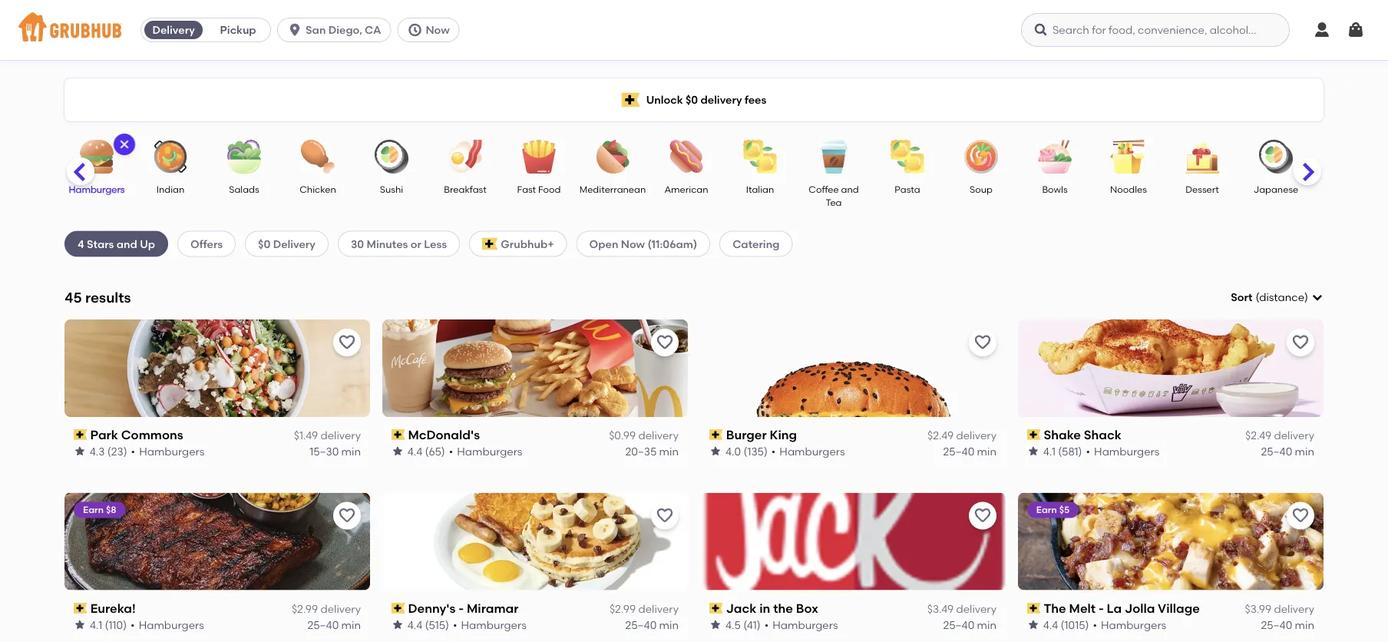 Task type: locate. For each thing, give the bounding box(es) containing it.
grubhub plus flag logo image left grubhub+
[[483, 238, 498, 250]]

• for burger king
[[772, 445, 776, 458]]

hamburgers for jack in the box
[[773, 618, 838, 631]]

subscription pass image left eureka! on the bottom of the page
[[74, 603, 87, 614]]

1 $2.49 delivery from the left
[[928, 429, 997, 442]]

melt
[[1070, 601, 1096, 616]]

0 horizontal spatial delivery
[[152, 23, 195, 36]]

san diego, ca
[[306, 23, 381, 36]]

grubhub plus flag logo image left unlock
[[622, 93, 640, 107]]

svg image
[[1034, 22, 1049, 38], [118, 138, 131, 151], [1312, 291, 1324, 304]]

star icon image for denny's - miramar
[[392, 619, 404, 631]]

$2.49
[[928, 429, 954, 442], [1246, 429, 1272, 442]]

hamburgers right (110)
[[139, 618, 204, 631]]

• hamburgers for the melt - la jolla village
[[1094, 618, 1167, 631]]

0 horizontal spatial $2.49 delivery
[[928, 429, 997, 442]]

45 results
[[65, 289, 131, 306]]

min for denny's - miramar
[[660, 618, 679, 631]]

4.4
[[408, 445, 423, 458], [408, 618, 423, 631], [1044, 618, 1059, 631]]

$0
[[686, 93, 698, 106], [258, 237, 271, 250]]

$0 right unlock
[[686, 93, 698, 106]]

0 vertical spatial svg image
[[1034, 22, 1049, 38]]

sort ( distance )
[[1232, 291, 1309, 304]]

delivery for park commons
[[321, 429, 361, 442]]

• hamburgers
[[131, 445, 205, 458], [449, 445, 523, 458], [772, 445, 845, 458], [1087, 445, 1160, 458], [131, 618, 204, 631], [453, 618, 527, 631], [765, 618, 838, 631], [1094, 618, 1167, 631]]

star icon image left 4.4 (65) on the left bottom
[[392, 445, 404, 457]]

save this restaurant button
[[333, 329, 361, 356], [651, 329, 679, 356], [969, 329, 997, 356], [1287, 329, 1315, 356], [333, 502, 361, 530], [651, 502, 679, 530], [969, 502, 997, 530], [1287, 502, 1315, 530]]

the melt - la jolla village logo image
[[1019, 493, 1324, 590]]

$2.49 for burger king
[[928, 429, 954, 442]]

fast food image
[[512, 140, 566, 174]]

$0.99
[[609, 429, 636, 442]]

4.4 (1015)
[[1044, 618, 1090, 631]]

$2.99 delivery for denny's - miramar
[[610, 603, 679, 616]]

0 vertical spatial delivery
[[152, 23, 195, 36]]

and inside "coffee and tea"
[[842, 184, 859, 195]]

subscription pass image left park
[[74, 429, 87, 440]]

• hamburgers down "mcdonald's"
[[449, 445, 523, 458]]

4.4 left (515)
[[408, 618, 423, 631]]

2 $2.99 delivery from the left
[[610, 603, 679, 616]]

$0.99 delivery
[[609, 429, 679, 442]]

4.4 for mcdonald's
[[408, 445, 423, 458]]

now right ca
[[426, 23, 450, 36]]

star icon image for shake shack
[[1028, 445, 1040, 457]]

the melt - la jolla village
[[1044, 601, 1201, 616]]

less
[[424, 237, 447, 250]]

$3.49
[[928, 603, 954, 616]]

shack
[[1085, 427, 1122, 442]]

0 vertical spatial $0
[[686, 93, 698, 106]]

1 vertical spatial delivery
[[273, 237, 316, 250]]

• hamburgers down "king"
[[772, 445, 845, 458]]

delivery down chicken
[[273, 237, 316, 250]]

2 $2.49 delivery from the left
[[1246, 429, 1315, 442]]

noodles image
[[1102, 140, 1156, 174]]

0 horizontal spatial -
[[459, 601, 464, 616]]

subscription pass image
[[74, 429, 87, 440], [392, 429, 405, 440], [710, 429, 723, 440], [74, 603, 87, 614], [1028, 603, 1041, 614]]

$2.99 delivery for eureka!
[[292, 603, 361, 616]]

min for park commons
[[342, 445, 361, 458]]

2 earn from the left
[[1037, 504, 1058, 516]]

• hamburgers down "box"
[[765, 618, 838, 631]]

salads image
[[217, 140, 271, 174]]

None field
[[1232, 290, 1324, 305]]

burger king
[[726, 427, 797, 442]]

• hamburgers right (110)
[[131, 618, 204, 631]]

• hamburgers for eureka!
[[131, 618, 204, 631]]

4.4 left (65)
[[408, 445, 423, 458]]

save this restaurant image for burger king
[[974, 333, 992, 352]]

sushi image
[[365, 140, 419, 174]]

$2.99 for eureka!
[[292, 603, 318, 616]]

• right (23)
[[131, 445, 135, 458]]

japanese
[[1254, 184, 1299, 195]]

hamburgers for the melt - la jolla village
[[1102, 618, 1167, 631]]

1 $2.49 from the left
[[928, 429, 954, 442]]

• right (135)
[[772, 445, 776, 458]]

0 horizontal spatial now
[[426, 23, 450, 36]]

save this restaurant image
[[974, 333, 992, 352], [1292, 333, 1311, 352], [338, 507, 356, 525], [656, 507, 674, 525], [974, 507, 992, 525]]

25–40
[[944, 445, 975, 458], [1262, 445, 1293, 458], [308, 618, 339, 631], [626, 618, 657, 631], [944, 618, 975, 631], [1262, 618, 1293, 631]]

0 vertical spatial now
[[426, 23, 450, 36]]

1 vertical spatial and
[[117, 237, 137, 250]]

hamburgers down "king"
[[780, 445, 845, 458]]

(1015)
[[1062, 618, 1090, 631]]

• right (110)
[[131, 618, 135, 631]]

• hamburgers for park commons
[[131, 445, 205, 458]]

earn left $5
[[1037, 504, 1058, 516]]

- right 'denny's'
[[459, 601, 464, 616]]

• hamburgers for jack in the box
[[765, 618, 838, 631]]

min for burger king
[[978, 445, 997, 458]]

1 vertical spatial now
[[621, 237, 645, 250]]

2 horizontal spatial svg image
[[1312, 291, 1324, 304]]

now
[[426, 23, 450, 36], [621, 237, 645, 250]]

the
[[1044, 601, 1067, 616]]

0 horizontal spatial earn
[[83, 504, 104, 516]]

$2.49 delivery
[[928, 429, 997, 442], [1246, 429, 1315, 442]]

save this restaurant image for mcdonald's
[[656, 333, 674, 352]]

1 horizontal spatial save this restaurant image
[[656, 333, 674, 352]]

0 vertical spatial 4.1
[[1044, 445, 1056, 458]]

delivery button
[[141, 18, 206, 42]]

1 horizontal spatial svg image
[[1034, 22, 1049, 38]]

fees
[[745, 93, 767, 106]]

25–40 for melt
[[1262, 618, 1293, 631]]

25–40 min for -
[[626, 618, 679, 631]]

0 horizontal spatial $2.99 delivery
[[292, 603, 361, 616]]

delivery
[[701, 93, 742, 106], [321, 429, 361, 442], [639, 429, 679, 442], [957, 429, 997, 442], [1275, 429, 1315, 442], [321, 603, 361, 616], [639, 603, 679, 616], [957, 603, 997, 616], [1275, 603, 1315, 616]]

$2.49 delivery for burger king
[[928, 429, 997, 442]]

• hamburgers down miramar
[[453, 618, 527, 631]]

1 horizontal spatial 4.1
[[1044, 445, 1056, 458]]

4.3
[[90, 445, 105, 458]]

subscription pass image left 'denny's'
[[392, 603, 405, 614]]

save this restaurant image
[[338, 333, 356, 352], [656, 333, 674, 352], [1292, 507, 1311, 525]]

commons
[[121, 427, 183, 442]]

25–40 min for melt
[[1262, 618, 1315, 631]]

svg image
[[1314, 21, 1332, 39], [1347, 21, 1366, 39], [287, 22, 303, 38], [407, 22, 423, 38]]

- left 'la'
[[1099, 601, 1105, 616]]

hamburgers down "box"
[[773, 618, 838, 631]]

4.1 (581)
[[1044, 445, 1083, 458]]

earn
[[83, 504, 104, 516], [1037, 504, 1058, 516]]

2 horizontal spatial subscription pass image
[[1028, 429, 1041, 440]]

now inside button
[[426, 23, 450, 36]]

hamburgers down "mcdonald's"
[[457, 445, 523, 458]]

chicken image
[[291, 140, 345, 174]]

svg image inside 'field'
[[1312, 291, 1324, 304]]

and left "up"
[[117, 237, 137, 250]]

salads
[[229, 184, 259, 195]]

25–40 min
[[944, 445, 997, 458], [1262, 445, 1315, 458], [308, 618, 361, 631], [626, 618, 679, 631], [944, 618, 997, 631], [1262, 618, 1315, 631]]

burger king logo image
[[701, 319, 1006, 417]]

1 horizontal spatial grubhub plus flag logo image
[[622, 93, 640, 107]]

1 horizontal spatial $2.99 delivery
[[610, 603, 679, 616]]

subscription pass image for eureka!
[[74, 603, 87, 614]]

hamburgers for denny's - miramar
[[462, 618, 527, 631]]

1 vertical spatial 4.1
[[90, 618, 102, 631]]

1 horizontal spatial delivery
[[273, 237, 316, 250]]

1 horizontal spatial $2.49
[[1246, 429, 1272, 442]]

$2.49 delivery for shake shack
[[1246, 429, 1315, 442]]

mediterranean image
[[586, 140, 640, 174]]

tea
[[826, 197, 842, 208]]

1 horizontal spatial now
[[621, 237, 645, 250]]

san
[[306, 23, 326, 36]]

subscription pass image left 'jack'
[[710, 603, 723, 614]]

hamburgers down hamburgers image
[[69, 184, 125, 195]]

• hamburgers for shake shack
[[1087, 445, 1160, 458]]

1 horizontal spatial $2.99
[[610, 603, 636, 616]]

• right (65)
[[449, 445, 454, 458]]

subscription pass image for mcdonald's
[[392, 429, 405, 440]]

1 horizontal spatial earn
[[1037, 504, 1058, 516]]

subscription pass image left burger
[[710, 429, 723, 440]]

25–40 min for king
[[944, 445, 997, 458]]

$0 right the offers
[[258, 237, 271, 250]]

4.5 (41)
[[726, 618, 761, 631]]

subscription pass image
[[1028, 429, 1041, 440], [392, 603, 405, 614], [710, 603, 723, 614]]

0 horizontal spatial save this restaurant image
[[338, 333, 356, 352]]

0 horizontal spatial $2.49
[[928, 429, 954, 442]]

save this restaurant button for park commons
[[333, 329, 361, 356]]

1 vertical spatial $0
[[258, 237, 271, 250]]

1 vertical spatial grubhub plus flag logo image
[[483, 238, 498, 250]]

in
[[760, 601, 771, 616]]

min
[[342, 445, 361, 458], [660, 445, 679, 458], [978, 445, 997, 458], [1296, 445, 1315, 458], [342, 618, 361, 631], [660, 618, 679, 631], [978, 618, 997, 631], [1296, 618, 1315, 631]]

star icon image left the 4.0
[[710, 445, 722, 457]]

indian image
[[144, 140, 197, 174]]

30 minutes or less
[[351, 237, 447, 250]]

1 earn from the left
[[83, 504, 104, 516]]

delivery for the melt - la jolla village
[[1275, 603, 1315, 616]]

hamburgers down miramar
[[462, 618, 527, 631]]

coffee and tea image
[[807, 140, 861, 174]]

mediterranean
[[580, 184, 646, 195]]

1 horizontal spatial -
[[1099, 601, 1105, 616]]

denny's - miramar
[[408, 601, 519, 616]]

star icon image left 4.1 (110)
[[74, 619, 86, 631]]

indian
[[156, 184, 185, 195]]

• for denny's - miramar
[[453, 618, 458, 631]]

0 vertical spatial grubhub plus flag logo image
[[622, 93, 640, 107]]

subscription pass image for shake shack
[[1028, 429, 1041, 440]]

$3.49 delivery
[[928, 603, 997, 616]]

hamburgers down commons
[[139, 445, 205, 458]]

subscription pass image left "mcdonald's"
[[392, 429, 405, 440]]

• right (515)
[[453, 618, 458, 631]]

now right "open"
[[621, 237, 645, 250]]

• hamburgers down the melt - la jolla village
[[1094, 618, 1167, 631]]

(41)
[[744, 618, 761, 631]]

4.1 left (110)
[[90, 618, 102, 631]]

1 vertical spatial svg image
[[118, 138, 131, 151]]

star icon image for eureka!
[[74, 619, 86, 631]]

and up tea
[[842, 184, 859, 195]]

2 - from the left
[[1099, 601, 1105, 616]]

4.1
[[1044, 445, 1056, 458], [90, 618, 102, 631]]

park commons
[[90, 427, 183, 442]]

delivery for mcdonald's
[[639, 429, 679, 442]]

hamburgers for eureka!
[[139, 618, 204, 631]]

hamburgers down shack
[[1095, 445, 1160, 458]]

burger
[[726, 427, 767, 442]]

hamburgers for shake shack
[[1095, 445, 1160, 458]]

park
[[90, 427, 118, 442]]

2 horizontal spatial save this restaurant image
[[1292, 507, 1311, 525]]

1 horizontal spatial $2.49 delivery
[[1246, 429, 1315, 442]]

hamburgers for mcdonald's
[[457, 445, 523, 458]]

shake shack logo image
[[1019, 319, 1324, 417]]

25–40 for in
[[944, 618, 975, 631]]

)
[[1305, 291, 1309, 304]]

• right (1015)
[[1094, 618, 1098, 631]]

0 horizontal spatial $2.99
[[292, 603, 318, 616]]

0 horizontal spatial svg image
[[118, 138, 131, 151]]

4.0 (135)
[[726, 445, 768, 458]]

denny's
[[408, 601, 456, 616]]

2 vertical spatial svg image
[[1312, 291, 1324, 304]]

star icon image left "4.3"
[[74, 445, 86, 457]]

Search for food, convenience, alcohol... search field
[[1022, 13, 1291, 47]]

save this restaurant button for mcdonald's
[[651, 329, 679, 356]]

4.0
[[726, 445, 741, 458]]

30
[[351, 237, 364, 250]]

4.1 for shake shack
[[1044, 445, 1056, 458]]

delivery
[[152, 23, 195, 36], [273, 237, 316, 250]]

delivery inside button
[[152, 23, 195, 36]]

1 horizontal spatial and
[[842, 184, 859, 195]]

•
[[131, 445, 135, 458], [449, 445, 454, 458], [772, 445, 776, 458], [1087, 445, 1091, 458], [131, 618, 135, 631], [453, 618, 458, 631], [765, 618, 769, 631], [1094, 618, 1098, 631]]

unlock
[[647, 93, 683, 106]]

mcdonald's logo image
[[383, 319, 688, 417]]

star icon image left "4.5"
[[710, 619, 722, 631]]

eureka! logo image
[[65, 493, 370, 590]]

• hamburgers down commons
[[131, 445, 205, 458]]

hamburgers down jolla on the bottom of page
[[1102, 618, 1167, 631]]

jack in the box
[[726, 601, 819, 616]]

$1.49
[[294, 429, 318, 442]]

save this restaurant button for denny's - miramar
[[651, 502, 679, 530]]

subscription pass image left the the
[[1028, 603, 1041, 614]]

• for the melt - la jolla village
[[1094, 618, 1098, 631]]

4.4 down the the
[[1044, 618, 1059, 631]]

0 horizontal spatial 4.1
[[90, 618, 102, 631]]

• down the "shake shack"
[[1087, 445, 1091, 458]]

unlock $0 delivery fees
[[647, 93, 767, 106]]

offers
[[191, 237, 223, 250]]

2 $2.99 from the left
[[610, 603, 636, 616]]

1 $2.99 delivery from the left
[[292, 603, 361, 616]]

• right (41)
[[765, 618, 769, 631]]

25–40 for king
[[944, 445, 975, 458]]

subscription pass image left shake
[[1028, 429, 1041, 440]]

star icon image left 4.1 (581)
[[1028, 445, 1040, 457]]

grubhub plus flag logo image
[[622, 93, 640, 107], [483, 238, 498, 250]]

• hamburgers down shack
[[1087, 445, 1160, 458]]

hamburgers image
[[70, 140, 124, 174]]

0 vertical spatial and
[[842, 184, 859, 195]]

0 horizontal spatial subscription pass image
[[392, 603, 405, 614]]

delivery left pickup
[[152, 23, 195, 36]]

1 $2.99 from the left
[[292, 603, 318, 616]]

italian
[[746, 184, 775, 195]]

soup image
[[955, 140, 1009, 174]]

2 $2.49 from the left
[[1246, 429, 1272, 442]]

hamburgers
[[69, 184, 125, 195], [139, 445, 205, 458], [457, 445, 523, 458], [780, 445, 845, 458], [1095, 445, 1160, 458], [139, 618, 204, 631], [462, 618, 527, 631], [773, 618, 838, 631], [1102, 618, 1167, 631]]

4.1 left (581)
[[1044, 445, 1056, 458]]

star icon image left 4.4 (1015)
[[1028, 619, 1040, 631]]

star icon image left 4.4 (515)
[[392, 619, 404, 631]]

earn left $8
[[83, 504, 104, 516]]

1 horizontal spatial subscription pass image
[[710, 603, 723, 614]]

star icon image
[[74, 445, 86, 457], [392, 445, 404, 457], [710, 445, 722, 457], [1028, 445, 1040, 457], [74, 619, 86, 631], [392, 619, 404, 631], [710, 619, 722, 631], [1028, 619, 1040, 631]]

4 stars and up
[[78, 237, 155, 250]]

0 horizontal spatial grubhub plus flag logo image
[[483, 238, 498, 250]]



Task type: vqa. For each thing, say whether or not it's contained in the screenshot.
'ROASTED'
no



Task type: describe. For each thing, give the bounding box(es) containing it.
food
[[539, 184, 561, 195]]

american image
[[660, 140, 714, 174]]

jolla
[[1126, 601, 1156, 616]]

now button
[[397, 18, 466, 42]]

0 horizontal spatial $0
[[258, 237, 271, 250]]

$1.49 delivery
[[294, 429, 361, 442]]

none field containing sort
[[1232, 290, 1324, 305]]

(65)
[[425, 445, 446, 458]]

$3.99
[[1246, 603, 1272, 616]]

noodles
[[1111, 184, 1148, 195]]

min for the melt - la jolla village
[[1296, 618, 1315, 631]]

park commons logo image
[[65, 319, 370, 417]]

earn $5
[[1037, 504, 1070, 516]]

coffee
[[809, 184, 839, 195]]

save this restaurant button for jack in the box
[[969, 502, 997, 530]]

minutes
[[367, 237, 408, 250]]

star icon image for mcdonald's
[[392, 445, 404, 457]]

min for eureka!
[[342, 618, 361, 631]]

mcdonald's
[[408, 427, 480, 442]]

coffee and tea
[[809, 184, 859, 208]]

4.1 (110)
[[90, 618, 127, 631]]

star icon image for the melt - la jolla village
[[1028, 619, 1040, 631]]

denny's - miramar logo image
[[383, 493, 688, 590]]

45
[[65, 289, 82, 306]]

25–40 for -
[[626, 618, 657, 631]]

$8
[[106, 504, 116, 516]]

up
[[140, 237, 155, 250]]

delivery for shake shack
[[1275, 429, 1315, 442]]

hamburgers for park commons
[[139, 445, 205, 458]]

(11:06am)
[[648, 237, 698, 250]]

pasta image
[[881, 140, 935, 174]]

4.4 (515)
[[408, 618, 450, 631]]

• hamburgers for mcdonald's
[[449, 445, 523, 458]]

save this restaurant image for shake shack
[[1292, 333, 1311, 352]]

15–30 min
[[310, 445, 361, 458]]

breakfast
[[444, 184, 487, 195]]

4.4 (65)
[[408, 445, 446, 458]]

(515)
[[425, 618, 450, 631]]

grubhub+
[[501, 237, 554, 250]]

bowls
[[1043, 184, 1068, 195]]

italian image
[[734, 140, 787, 174]]

japanese image
[[1250, 140, 1304, 174]]

delivery for eureka!
[[321, 603, 361, 616]]

• for park commons
[[131, 445, 135, 458]]

pickup
[[220, 23, 256, 36]]

svg image inside main navigation navigation
[[1034, 22, 1049, 38]]

subscription pass image for jack in the box
[[710, 603, 723, 614]]

save this restaurant image for jack in the box
[[974, 507, 992, 525]]

king
[[770, 427, 797, 442]]

• for shake shack
[[1087, 445, 1091, 458]]

chicken
[[300, 184, 336, 195]]

grubhub plus flag logo image for grubhub+
[[483, 238, 498, 250]]

4.5
[[726, 618, 741, 631]]

star icon image for burger king
[[710, 445, 722, 457]]

jack in the box logo image
[[701, 493, 1006, 590]]

village
[[1159, 601, 1201, 616]]

min for jack in the box
[[978, 618, 997, 631]]

pickup button
[[206, 18, 270, 42]]

• hamburgers for denny's - miramar
[[453, 618, 527, 631]]

eureka!
[[90, 601, 136, 616]]

$5
[[1060, 504, 1070, 516]]

25–40 for shack
[[1262, 445, 1293, 458]]

$0 delivery
[[258, 237, 316, 250]]

results
[[85, 289, 131, 306]]

20–35
[[626, 445, 657, 458]]

la
[[1108, 601, 1123, 616]]

(135)
[[744, 445, 768, 458]]

jack
[[726, 601, 757, 616]]

save this restaurant image for park commons
[[338, 333, 356, 352]]

4.4 for denny's - miramar
[[408, 618, 423, 631]]

breakfast image
[[439, 140, 492, 174]]

$2.49 for shake shack
[[1246, 429, 1272, 442]]

catering
[[733, 237, 780, 250]]

delivery for denny's - miramar
[[639, 603, 679, 616]]

dessert
[[1186, 184, 1220, 195]]

diego,
[[329, 23, 362, 36]]

delivery for burger king
[[957, 429, 997, 442]]

american
[[665, 184, 709, 195]]

save this restaurant button for shake shack
[[1287, 329, 1315, 356]]

hamburgers for burger king
[[780, 445, 845, 458]]

1 horizontal spatial $0
[[686, 93, 698, 106]]

earn for eureka!
[[83, 504, 104, 516]]

fast
[[517, 184, 536, 195]]

ca
[[365, 23, 381, 36]]

main navigation navigation
[[0, 0, 1389, 60]]

open now (11:06am)
[[590, 237, 698, 250]]

min for shake shack
[[1296, 445, 1315, 458]]

(581)
[[1059, 445, 1083, 458]]

20–35 min
[[626, 445, 679, 458]]

bowls image
[[1029, 140, 1082, 174]]

• for eureka!
[[131, 618, 135, 631]]

miramar
[[467, 601, 519, 616]]

25–40 min for shack
[[1262, 445, 1315, 458]]

4.3 (23)
[[90, 445, 127, 458]]

0 horizontal spatial and
[[117, 237, 137, 250]]

svg image inside now button
[[407, 22, 423, 38]]

open
[[590, 237, 619, 250]]

• for jack in the box
[[765, 618, 769, 631]]

or
[[411, 237, 422, 250]]

dessert image
[[1176, 140, 1230, 174]]

the
[[774, 601, 793, 616]]

grubhub plus flag logo image for unlock $0 delivery fees
[[622, 93, 640, 107]]

save this restaurant button for burger king
[[969, 329, 997, 356]]

4.1 for eureka!
[[90, 618, 102, 631]]

• for mcdonald's
[[449, 445, 454, 458]]

subscription pass image for park commons
[[74, 429, 87, 440]]

4
[[78, 237, 84, 250]]

stars
[[87, 237, 114, 250]]

fast food
[[517, 184, 561, 195]]

subscription pass image for burger king
[[710, 429, 723, 440]]

min for mcdonald's
[[660, 445, 679, 458]]

star icon image for park commons
[[74, 445, 86, 457]]

earn $8
[[83, 504, 116, 516]]

$2.99 for denny's - miramar
[[610, 603, 636, 616]]

shake shack
[[1044, 427, 1122, 442]]

delivery for jack in the box
[[957, 603, 997, 616]]

pasta
[[895, 184, 921, 195]]

box
[[796, 601, 819, 616]]

sort
[[1232, 291, 1253, 304]]

svg image inside the san diego, ca button
[[287, 22, 303, 38]]

distance
[[1260, 291, 1305, 304]]

star icon image for jack in the box
[[710, 619, 722, 631]]

subscription pass image for denny's - miramar
[[392, 603, 405, 614]]

1 - from the left
[[459, 601, 464, 616]]

4.4 for the melt - la jolla village
[[1044, 618, 1059, 631]]

25–40 min for in
[[944, 618, 997, 631]]

earn for the melt - la jolla village
[[1037, 504, 1058, 516]]

(110)
[[105, 618, 127, 631]]

(23)
[[108, 445, 127, 458]]

save this restaurant image for denny's - miramar
[[656, 507, 674, 525]]

(
[[1256, 291, 1260, 304]]

• hamburgers for burger king
[[772, 445, 845, 458]]

subscription pass image for the melt - la jolla village
[[1028, 603, 1041, 614]]

15–30
[[310, 445, 339, 458]]



